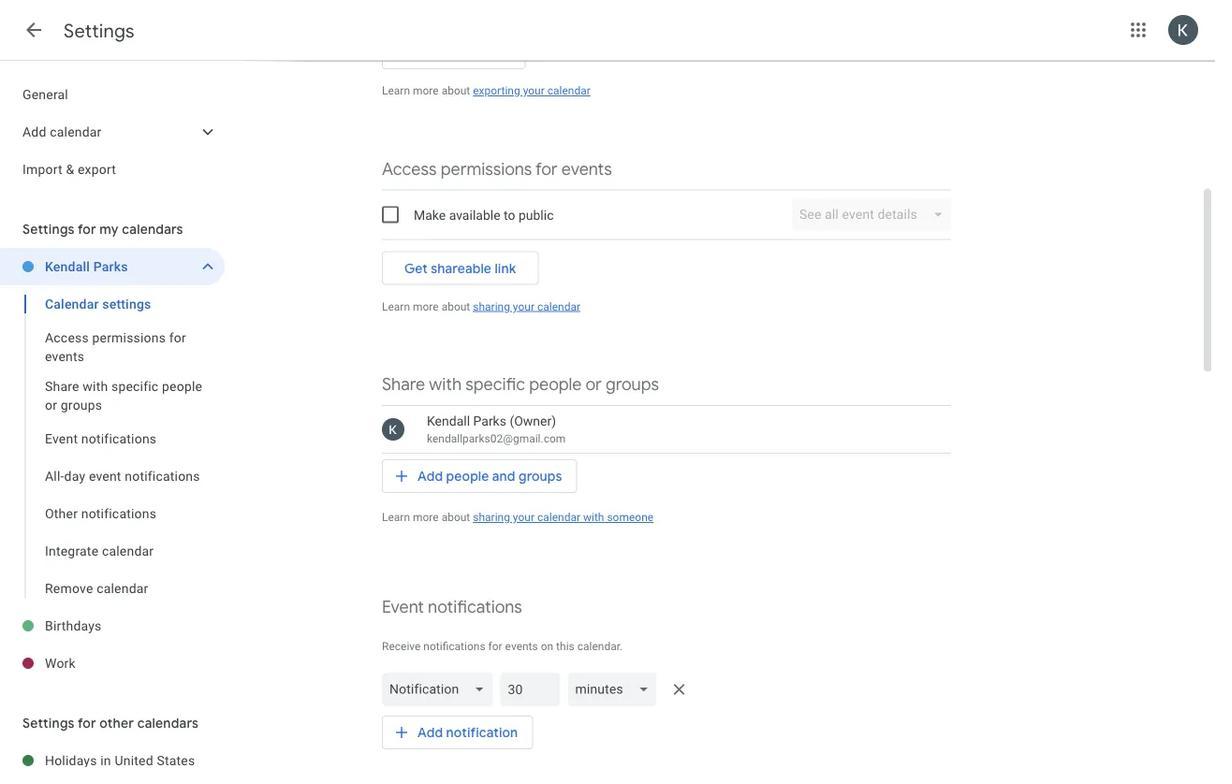 Task type: locate. For each thing, give the bounding box(es) containing it.
with left someone
[[583, 511, 604, 524]]

parks
[[93, 259, 128, 274], [473, 413, 506, 429]]

permissions inside settings for my calendars tree
[[92, 330, 166, 345]]

settings for settings
[[64, 19, 135, 43]]

0 vertical spatial event
[[45, 431, 78, 447]]

30 minutes before element
[[382, 669, 951, 711]]

add people and groups
[[418, 468, 562, 485]]

go back image
[[22, 19, 45, 41]]

1 horizontal spatial permissions
[[441, 158, 532, 179]]

events inside settings for my calendars tree
[[45, 349, 84, 364]]

0 horizontal spatial groups
[[61, 397, 102, 413]]

0 horizontal spatial people
[[162, 379, 202, 394]]

parks inside tree item
[[93, 259, 128, 274]]

2 vertical spatial groups
[[519, 468, 562, 485]]

specific
[[465, 374, 525, 395], [111, 379, 159, 394]]

sharing down link
[[473, 300, 510, 313]]

2 learn from the top
[[382, 300, 410, 313]]

None field
[[382, 673, 500, 707], [568, 673, 664, 707], [382, 673, 500, 707], [568, 673, 664, 707]]

about for sharing your calendar with someone
[[442, 511, 470, 524]]

1 horizontal spatial event
[[382, 597, 424, 618]]

1 vertical spatial event
[[382, 597, 424, 618]]

for inside group
[[169, 330, 186, 345]]

share with specific people or groups up (owner)
[[382, 374, 659, 395]]

access permissions for events up to
[[382, 158, 612, 179]]

2 about from the top
[[442, 300, 470, 313]]

1 horizontal spatial share
[[382, 374, 425, 395]]

share with specific people or groups up all-day event notifications
[[45, 379, 202, 413]]

0 horizontal spatial event notifications
[[45, 431, 157, 447]]

0 horizontal spatial or
[[45, 397, 57, 413]]

kendall up the calendar
[[45, 259, 90, 274]]

calendar.
[[577, 640, 623, 653]]

0 vertical spatial more
[[413, 84, 439, 97]]

1 learn from the top
[[382, 84, 410, 97]]

0 vertical spatial settings
[[64, 19, 135, 43]]

2 vertical spatial events
[[505, 640, 538, 653]]

import
[[22, 161, 63, 177]]

0 horizontal spatial permissions
[[92, 330, 166, 345]]

0 horizontal spatial event
[[45, 431, 78, 447]]

groups
[[606, 374, 659, 395], [61, 397, 102, 413], [519, 468, 562, 485]]

3 more from the top
[[413, 511, 439, 524]]

1 vertical spatial your
[[513, 300, 535, 313]]

about down 'add people and groups' button
[[442, 511, 470, 524]]

birthdays link
[[45, 608, 225, 645]]

remove calendar
[[45, 581, 148, 596]]

work link
[[45, 645, 225, 682]]

link
[[495, 260, 516, 276]]

event inside settings for my calendars tree
[[45, 431, 78, 447]]

permissions up make available to public
[[441, 158, 532, 179]]

1 vertical spatial more
[[413, 300, 439, 313]]

2 horizontal spatial groups
[[606, 374, 659, 395]]

tree
[[0, 76, 225, 188]]

kendall parks (owner) kendallparks02@gmail.com
[[427, 413, 566, 446]]

about left exporting on the top
[[442, 84, 470, 97]]

about
[[442, 84, 470, 97], [442, 300, 470, 313], [442, 511, 470, 524]]

add for add people and groups
[[418, 468, 443, 485]]

settings up kendall parks
[[22, 221, 75, 237]]

access
[[382, 158, 437, 179], [45, 330, 89, 345]]

permissions down settings
[[92, 330, 166, 345]]

0 vertical spatial kendall
[[45, 259, 90, 274]]

0 vertical spatial groups
[[606, 374, 659, 395]]

add left and at the bottom
[[418, 468, 443, 485]]

1 horizontal spatial people
[[446, 468, 489, 485]]

0 vertical spatial about
[[442, 84, 470, 97]]

calendar inside 'tree'
[[50, 124, 102, 139]]

specific up kendall parks (owner) kendallparks02@gmail.com
[[465, 374, 525, 395]]

1 horizontal spatial access
[[382, 158, 437, 179]]

kendallparks02@gmail.com
[[427, 433, 566, 446]]

events for calendar settings
[[45, 349, 84, 364]]

3 learn from the top
[[382, 511, 410, 524]]

1 about from the top
[[442, 84, 470, 97]]

2 vertical spatial learn
[[382, 511, 410, 524]]

sharing down add people and groups
[[473, 511, 510, 524]]

parks for kendall parks
[[93, 259, 128, 274]]

1 vertical spatial access permissions for events
[[45, 330, 186, 364]]

receive notifications for events on this calendar.
[[382, 640, 623, 653]]

more down get on the left
[[413, 300, 439, 313]]

1 vertical spatial parks
[[473, 413, 506, 429]]

integrate calendar
[[45, 543, 154, 559]]

or
[[586, 374, 602, 395], [45, 397, 57, 413]]

specific down settings
[[111, 379, 159, 394]]

2 more from the top
[[413, 300, 439, 313]]

add
[[22, 124, 46, 139], [418, 468, 443, 485], [418, 725, 443, 741]]

access permissions for events
[[382, 158, 612, 179], [45, 330, 186, 364]]

access permissions for events down settings
[[45, 330, 186, 364]]

1 vertical spatial events
[[45, 349, 84, 364]]

sharing
[[473, 300, 510, 313], [473, 511, 510, 524]]

kendall parks tree item
[[0, 248, 225, 286]]

learn more about sharing your calendar
[[382, 300, 580, 313]]

0 horizontal spatial access
[[45, 330, 89, 345]]

settings for other calendars
[[22, 715, 199, 732]]

1 horizontal spatial kendall
[[427, 413, 470, 429]]

permissions
[[441, 158, 532, 179], [92, 330, 166, 345]]

notifications
[[81, 431, 157, 447], [125, 469, 200, 484], [81, 506, 156, 521], [428, 597, 522, 618], [423, 640, 485, 653]]

your down and at the bottom
[[513, 511, 535, 524]]

sharing your calendar link
[[473, 300, 580, 313]]

add left notification
[[418, 725, 443, 741]]

0 vertical spatial or
[[586, 374, 602, 395]]

0 horizontal spatial with
[[83, 379, 108, 394]]

more
[[413, 84, 439, 97], [413, 300, 439, 313], [413, 511, 439, 524]]

receive
[[382, 640, 421, 653]]

kendall for kendall parks (owner) kendallparks02@gmail.com
[[427, 413, 470, 429]]

with up kendall parks (owner) kendallparks02@gmail.com
[[429, 374, 462, 395]]

1 vertical spatial settings
[[22, 221, 75, 237]]

make available to public
[[414, 207, 554, 223]]

0 vertical spatial your
[[523, 84, 545, 97]]

share with specific people or groups
[[382, 374, 659, 395], [45, 379, 202, 413]]

and
[[492, 468, 515, 485]]

2 vertical spatial more
[[413, 511, 439, 524]]

with inside share with specific people or groups
[[83, 379, 108, 394]]

settings down work
[[22, 715, 75, 732]]

shareable
[[431, 260, 491, 276]]

your for sharing your calendar with someone
[[513, 511, 535, 524]]

add for add calendar
[[22, 124, 46, 139]]

add notification
[[418, 725, 518, 741]]

event up the all-
[[45, 431, 78, 447]]

2 vertical spatial about
[[442, 511, 470, 524]]

add notification button
[[382, 711, 533, 755]]

kendall up kendallparks02@gmail.com
[[427, 413, 470, 429]]

1 vertical spatial event notifications
[[382, 597, 522, 618]]

settings for settings for my calendars
[[22, 221, 75, 237]]

notifications right event
[[125, 469, 200, 484]]

kendall inside kendall parks (owner) kendallparks02@gmail.com
[[427, 413, 470, 429]]

1 sharing from the top
[[473, 300, 510, 313]]

kendall inside tree item
[[45, 259, 90, 274]]

get shareable link
[[404, 260, 516, 276]]

0 horizontal spatial parks
[[93, 259, 128, 274]]

event notifications up "receive notifications for events on this calendar."
[[382, 597, 522, 618]]

your right exporting on the top
[[523, 84, 545, 97]]

with down calendar settings
[[83, 379, 108, 394]]

public
[[519, 207, 554, 223]]

add up import
[[22, 124, 46, 139]]

add people and groups button
[[382, 454, 577, 499]]

with
[[429, 374, 462, 395], [83, 379, 108, 394], [583, 511, 604, 524]]

parks down my
[[93, 259, 128, 274]]

calendars right my
[[122, 221, 183, 237]]

event notifications up event
[[45, 431, 157, 447]]

2 vertical spatial add
[[418, 725, 443, 741]]

0 vertical spatial learn
[[382, 84, 410, 97]]

events for event notifications
[[505, 640, 538, 653]]

event
[[45, 431, 78, 447], [382, 597, 424, 618]]

0 vertical spatial sharing
[[473, 300, 510, 313]]

your
[[523, 84, 545, 97], [513, 300, 535, 313], [513, 511, 535, 524]]

0 horizontal spatial kendall
[[45, 259, 90, 274]]

settings
[[102, 296, 151, 312]]

sharing your calendar with someone link
[[473, 511, 654, 524]]

people
[[529, 374, 582, 395], [162, 379, 202, 394], [446, 468, 489, 485]]

0 horizontal spatial share
[[45, 379, 79, 394]]

1 more from the top
[[413, 84, 439, 97]]

settings for my calendars
[[22, 221, 183, 237]]

settings
[[64, 19, 135, 43], [22, 221, 75, 237], [22, 715, 75, 732]]

0 vertical spatial add
[[22, 124, 46, 139]]

0 vertical spatial access permissions for events
[[382, 158, 612, 179]]

1 vertical spatial add
[[418, 468, 443, 485]]

other
[[45, 506, 78, 521]]

settings right the go back image
[[64, 19, 135, 43]]

make
[[414, 207, 446, 223]]

share
[[382, 374, 425, 395], [45, 379, 79, 394]]

1 vertical spatial or
[[45, 397, 57, 413]]

about for exporting your calendar
[[442, 84, 470, 97]]

2 sharing from the top
[[473, 511, 510, 524]]

0 vertical spatial permissions
[[441, 158, 532, 179]]

add inside 'tree'
[[22, 124, 46, 139]]

event notifications
[[45, 431, 157, 447], [382, 597, 522, 618]]

0 horizontal spatial events
[[45, 349, 84, 364]]

group
[[0, 286, 225, 608]]

my
[[99, 221, 119, 237]]

1 horizontal spatial parks
[[473, 413, 506, 429]]

1 vertical spatial learn
[[382, 300, 410, 313]]

notifications up all-day event notifications
[[81, 431, 157, 447]]

1 vertical spatial about
[[442, 300, 470, 313]]

0 horizontal spatial specific
[[111, 379, 159, 394]]

your down link
[[513, 300, 535, 313]]

more down 'add people and groups' button
[[413, 511, 439, 524]]

for
[[536, 158, 558, 179], [78, 221, 96, 237], [169, 330, 186, 345], [488, 640, 502, 653], [78, 715, 96, 732]]

0 horizontal spatial share with specific people or groups
[[45, 379, 202, 413]]

0 vertical spatial calendars
[[122, 221, 183, 237]]

calendars right other
[[137, 715, 199, 732]]

1 horizontal spatial access permissions for events
[[382, 158, 612, 179]]

day
[[64, 469, 85, 484]]

1 vertical spatial sharing
[[473, 511, 510, 524]]

1 horizontal spatial share with specific people or groups
[[382, 374, 659, 395]]

1 vertical spatial groups
[[61, 397, 102, 413]]

integrate
[[45, 543, 99, 559]]

about down get shareable link button
[[442, 300, 470, 313]]

2 vertical spatial settings
[[22, 715, 75, 732]]

parks inside kendall parks (owner) kendallparks02@gmail.com
[[473, 413, 506, 429]]

calendar
[[547, 84, 591, 97], [50, 124, 102, 139], [537, 300, 580, 313], [537, 511, 580, 524], [102, 543, 154, 559], [97, 581, 148, 596]]

birthdays
[[45, 618, 102, 634]]

1 vertical spatial permissions
[[92, 330, 166, 345]]

learn more about sharing your calendar with someone
[[382, 511, 654, 524]]

share with specific people or groups inside group
[[45, 379, 202, 413]]

1 horizontal spatial groups
[[519, 468, 562, 485]]

1 vertical spatial kendall
[[427, 413, 470, 429]]

1 vertical spatial calendars
[[137, 715, 199, 732]]

2 vertical spatial your
[[513, 511, 535, 524]]

access up make
[[382, 158, 437, 179]]

event up "receive"
[[382, 597, 424, 618]]

exporting
[[473, 84, 520, 97]]

parks up kendallparks02@gmail.com
[[473, 413, 506, 429]]

1 horizontal spatial events
[[505, 640, 538, 653]]

kendall
[[45, 259, 90, 274], [427, 413, 470, 429]]

calendars for settings for other calendars
[[137, 715, 199, 732]]

2 horizontal spatial events
[[561, 158, 612, 179]]

events
[[561, 158, 612, 179], [45, 349, 84, 364], [505, 640, 538, 653]]

0 horizontal spatial access permissions for events
[[45, 330, 186, 364]]

learn
[[382, 84, 410, 97], [382, 300, 410, 313], [382, 511, 410, 524]]

share inside settings for my calendars tree
[[45, 379, 79, 394]]

3 about from the top
[[442, 511, 470, 524]]

1 horizontal spatial with
[[429, 374, 462, 395]]

0 vertical spatial event notifications
[[45, 431, 157, 447]]

access down the calendar
[[45, 330, 89, 345]]

calendars
[[122, 221, 183, 237], [137, 715, 199, 732]]

&
[[66, 161, 74, 177]]

0 vertical spatial parks
[[93, 259, 128, 274]]

1 vertical spatial access
[[45, 330, 89, 345]]

get shareable link button
[[382, 246, 539, 291]]

tree containing general
[[0, 76, 225, 188]]

more left exporting on the top
[[413, 84, 439, 97]]



Task type: describe. For each thing, give the bounding box(es) containing it.
birthdays tree item
[[0, 608, 225, 645]]

settings for my calendars tree
[[0, 248, 225, 682]]

import & export
[[22, 161, 116, 177]]

settings heading
[[64, 19, 135, 43]]

holidays in united states tree item
[[0, 742, 225, 769]]

access permissions for events inside group
[[45, 330, 186, 364]]

more for learn more about sharing your calendar
[[413, 300, 439, 313]]

sharing for sharing your calendar
[[473, 300, 510, 313]]

learn for learn more about sharing your calendar with someone
[[382, 511, 410, 524]]

all-day event notifications
[[45, 469, 200, 484]]

add for add notification
[[418, 725, 443, 741]]

access inside group
[[45, 330, 89, 345]]

0 vertical spatial access
[[382, 158, 437, 179]]

(owner)
[[510, 413, 556, 429]]

groups inside button
[[519, 468, 562, 485]]

general
[[22, 87, 68, 102]]

groups inside settings for my calendars tree
[[61, 397, 102, 413]]

other notifications
[[45, 506, 156, 521]]

2 horizontal spatial with
[[583, 511, 604, 524]]

kendall parks
[[45, 259, 128, 274]]

settings for settings for other calendars
[[22, 715, 75, 732]]

learn for learn more about sharing your calendar
[[382, 300, 410, 313]]

kendall for kendall parks
[[45, 259, 90, 274]]

to
[[504, 207, 515, 223]]

other
[[99, 715, 134, 732]]

or inside group
[[45, 397, 57, 413]]

notifications down all-day event notifications
[[81, 506, 156, 521]]

all-
[[45, 469, 64, 484]]

learn for learn more about exporting your calendar
[[382, 84, 410, 97]]

about for sharing your calendar
[[442, 300, 470, 313]]

your for sharing your calendar
[[513, 300, 535, 313]]

people inside settings for my calendars tree
[[162, 379, 202, 394]]

calendar settings
[[45, 296, 151, 312]]

work tree item
[[0, 645, 225, 682]]

calendars for settings for my calendars
[[122, 221, 183, 237]]

work
[[45, 656, 76, 671]]

parks for kendall parks (owner) kendallparks02@gmail.com
[[473, 413, 506, 429]]

this
[[556, 640, 575, 653]]

exporting your calendar link
[[473, 84, 591, 97]]

available
[[449, 207, 500, 223]]

2 horizontal spatial people
[[529, 374, 582, 395]]

someone
[[607, 511, 654, 524]]

more for learn more about sharing your calendar with someone
[[413, 511, 439, 524]]

1 horizontal spatial specific
[[465, 374, 525, 395]]

calendar
[[45, 296, 99, 312]]

export
[[78, 161, 116, 177]]

learn more about exporting your calendar
[[382, 84, 591, 97]]

your for exporting your calendar
[[523, 84, 545, 97]]

notifications up "receive notifications for events on this calendar."
[[428, 597, 522, 618]]

notification
[[446, 725, 518, 741]]

1 horizontal spatial event notifications
[[382, 597, 522, 618]]

notifications right "receive"
[[423, 640, 485, 653]]

Minutes in advance for notification number field
[[508, 673, 553, 707]]

more for learn more about exporting your calendar
[[413, 84, 439, 97]]

sharing for sharing your calendar with someone
[[473, 511, 510, 524]]

event
[[89, 469, 121, 484]]

get
[[404, 260, 428, 276]]

add calendar
[[22, 124, 102, 139]]

1 horizontal spatial or
[[586, 374, 602, 395]]

0 vertical spatial events
[[561, 158, 612, 179]]

remove
[[45, 581, 93, 596]]

people inside 'add people and groups' button
[[446, 468, 489, 485]]

on
[[541, 640, 553, 653]]

group containing calendar settings
[[0, 286, 225, 608]]

specific inside group
[[111, 379, 159, 394]]

event notifications inside group
[[45, 431, 157, 447]]



Task type: vqa. For each thing, say whether or not it's contained in the screenshot.
right Event
yes



